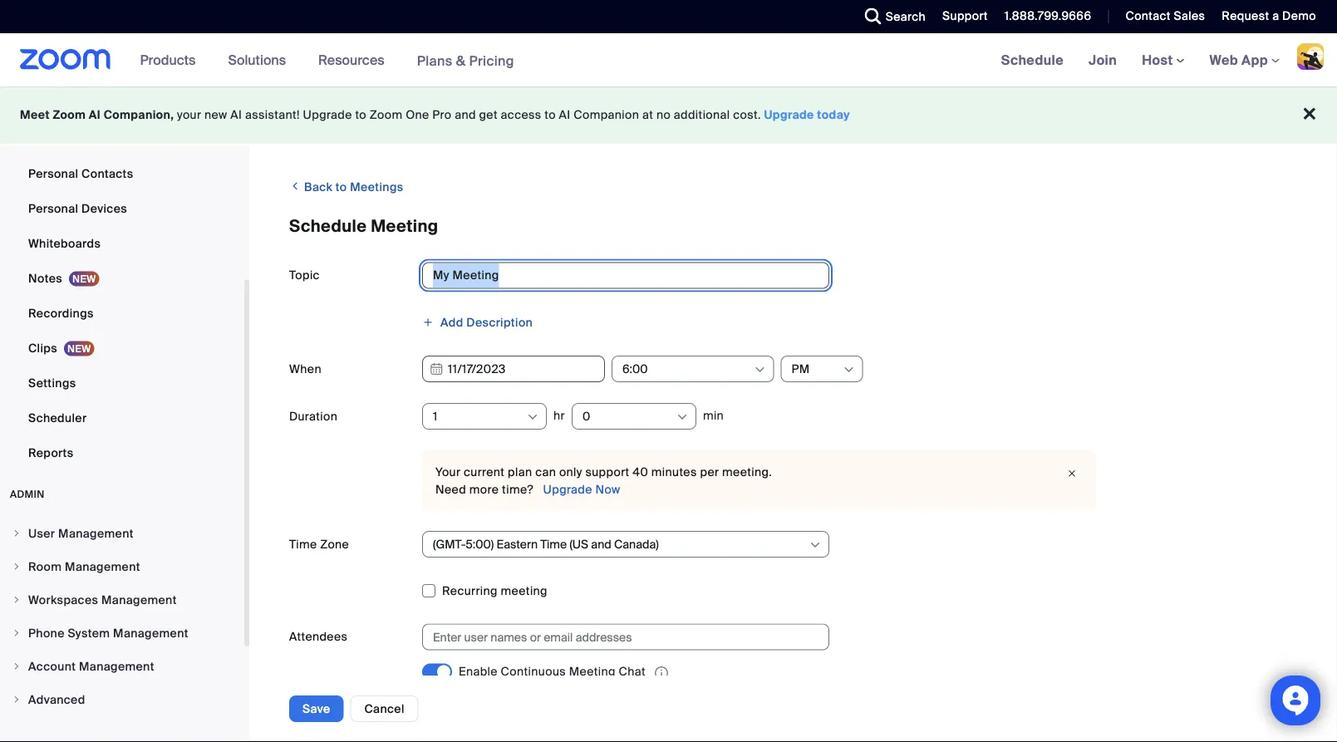 Task type: describe. For each thing, give the bounding box(es) containing it.
management inside phone system management menu item
[[113, 626, 189, 641]]

personal contacts link
[[0, 157, 244, 190]]

banner containing products
[[0, 33, 1338, 88]]

time?
[[502, 482, 534, 497]]

join link
[[1077, 33, 1130, 86]]

clips
[[28, 340, 57, 356]]

When text field
[[422, 356, 605, 382]]

topic
[[289, 268, 320, 283]]

web
[[1210, 51, 1239, 69]]

meeting.
[[722, 465, 772, 480]]

notes
[[28, 271, 62, 286]]

current
[[464, 465, 505, 480]]

schedule for schedule
[[1001, 51, 1064, 69]]

join
[[1089, 51, 1117, 69]]

app
[[1242, 51, 1269, 69]]

companion,
[[104, 107, 174, 123]]

plans & pricing
[[417, 52, 514, 69]]

per
[[700, 465, 719, 480]]

Topic text field
[[422, 262, 830, 289]]

recurring meeting
[[442, 584, 548, 599]]

continuous
[[501, 664, 566, 680]]

management for workspaces management
[[101, 592, 177, 608]]

resources
[[318, 51, 385, 69]]

account management menu item
[[0, 651, 244, 682]]

2 horizontal spatial to
[[545, 107, 556, 123]]

support
[[943, 8, 988, 24]]

contacts
[[81, 166, 133, 181]]

clips link
[[0, 332, 244, 365]]

products
[[140, 51, 196, 69]]

time
[[289, 537, 317, 552]]

meet zoom ai companion, footer
[[0, 86, 1338, 144]]

user
[[28, 526, 55, 541]]

back to meetings link
[[289, 173, 404, 201]]

close image
[[1062, 466, 1082, 482]]

add description button
[[422, 310, 533, 335]]

system
[[68, 626, 110, 641]]

workspaces
[[28, 592, 98, 608]]

0 horizontal spatial to
[[336, 180, 347, 195]]

workspaces management menu item
[[0, 584, 244, 616]]

search
[[886, 9, 926, 24]]

chat
[[619, 664, 646, 680]]

save button
[[289, 696, 344, 722]]

1.888.799.9666 button up join at the top right of the page
[[992, 0, 1096, 33]]

recordings
[[28, 306, 94, 321]]

add image
[[422, 317, 434, 328]]

reports
[[28, 445, 74, 461]]

1
[[433, 409, 438, 424]]

account management
[[28, 659, 154, 674]]

attendees
[[289, 629, 348, 645]]

request
[[1222, 8, 1270, 24]]

phone for phone system management
[[28, 626, 65, 641]]

right image
[[12, 695, 22, 705]]

get
[[479, 107, 498, 123]]

1 horizontal spatial to
[[355, 107, 367, 123]]

upgrade inside your current plan can only support 40 minutes per meeting. need more time? upgrade now
[[543, 482, 593, 497]]

management for room management
[[65, 559, 140, 574]]

search button
[[853, 0, 930, 33]]

account
[[28, 659, 76, 674]]

meeting inside enable continuous meeting chat application
[[569, 664, 616, 680]]

host button
[[1142, 51, 1185, 69]]

select time zone text field
[[433, 532, 808, 557]]

0
[[583, 409, 591, 424]]

and
[[455, 107, 476, 123]]

schedule for schedule meeting
[[289, 216, 367, 237]]

meet zoom ai companion, your new ai assistant! upgrade to zoom one pro and get access to ai companion at no additional cost. upgrade today
[[20, 107, 850, 123]]

access
[[501, 107, 542, 123]]

more
[[470, 482, 499, 497]]

personal for personal devices
[[28, 201, 78, 216]]

notes link
[[0, 262, 244, 295]]

host
[[1142, 51, 1177, 69]]

zoom logo image
[[20, 49, 111, 70]]

time zone
[[289, 537, 349, 552]]

contact sales
[[1126, 8, 1206, 24]]

cancel
[[365, 701, 405, 717]]

room
[[28, 559, 62, 574]]

personal devices link
[[0, 192, 244, 225]]

need
[[436, 482, 466, 497]]

1 ai from the left
[[89, 107, 101, 123]]

select start time text field
[[623, 357, 753, 382]]

right image for account management
[[12, 662, 22, 672]]

admin menu menu
[[0, 518, 244, 717]]

scheduler
[[28, 410, 87, 426]]

show options image for select time zone text box
[[809, 539, 822, 552]]

request a demo
[[1222, 8, 1317, 24]]

one
[[406, 107, 429, 123]]

settings link
[[0, 367, 244, 400]]

devices
[[81, 201, 127, 216]]

room management menu item
[[0, 551, 244, 583]]

min
[[703, 408, 724, 423]]

room management
[[28, 559, 140, 574]]



Task type: locate. For each thing, give the bounding box(es) containing it.
web app
[[1210, 51, 1269, 69]]

0 horizontal spatial schedule
[[289, 216, 367, 237]]

resources button
[[318, 33, 392, 86]]

personal inside personal contacts link
[[28, 166, 78, 181]]

upgrade now link
[[540, 482, 621, 497]]

show options image right pm popup button
[[843, 363, 856, 377]]

0 horizontal spatial meeting
[[371, 216, 439, 237]]

admin
[[10, 488, 45, 501]]

enable continuous meeting chat
[[459, 664, 646, 680]]

right image for workspaces management
[[12, 595, 22, 605]]

minutes
[[652, 465, 697, 480]]

phone inside menu item
[[28, 626, 65, 641]]

management inside user management menu item
[[58, 526, 134, 541]]

1 horizontal spatial show options image
[[676, 411, 689, 424]]

assistant!
[[245, 107, 300, 123]]

solutions
[[228, 51, 286, 69]]

1 vertical spatial schedule
[[289, 216, 367, 237]]

support
[[586, 465, 630, 480]]

management up room management
[[58, 526, 134, 541]]

upgrade today link
[[764, 107, 850, 123]]

demo
[[1283, 8, 1317, 24]]

personal devices
[[28, 201, 127, 216]]

right image for room management
[[12, 562, 22, 572]]

advanced
[[28, 692, 85, 707]]

show options image left 'hr'
[[526, 411, 540, 424]]

personal contacts
[[28, 166, 133, 181]]

product information navigation
[[128, 33, 527, 88]]

side navigation navigation
[[0, 0, 249, 742]]

1 vertical spatial show options image
[[809, 539, 822, 552]]

0 vertical spatial phone
[[28, 131, 65, 146]]

meeting down the meetings
[[371, 216, 439, 237]]

1 vertical spatial phone
[[28, 626, 65, 641]]

workspaces management
[[28, 592, 177, 608]]

0 vertical spatial personal
[[28, 166, 78, 181]]

meeting left chat
[[569, 664, 616, 680]]

3 ai from the left
[[559, 107, 571, 123]]

schedule meeting
[[289, 216, 439, 237]]

2 horizontal spatial show options image
[[843, 363, 856, 377]]

right image inside phone system management menu item
[[12, 628, 22, 638]]

to right access
[[545, 107, 556, 123]]

plan
[[508, 465, 532, 480]]

add description
[[441, 315, 533, 330]]

schedule
[[1001, 51, 1064, 69], [289, 216, 367, 237]]

products button
[[140, 33, 203, 86]]

show options image for pm
[[843, 363, 856, 377]]

phone
[[28, 131, 65, 146], [28, 626, 65, 641]]

pm button
[[792, 357, 842, 382]]

phone system management menu item
[[0, 618, 244, 649]]

upgrade down only
[[543, 482, 593, 497]]

management inside workspaces management menu item
[[101, 592, 177, 608]]

banner
[[0, 33, 1338, 88]]

1 horizontal spatial show options image
[[809, 539, 822, 552]]

recurring
[[442, 584, 498, 599]]

support link
[[930, 0, 992, 33], [943, 8, 988, 24]]

meetings
[[350, 180, 404, 195]]

1.888.799.9666
[[1005, 8, 1092, 24]]

management up workspaces management
[[65, 559, 140, 574]]

1 horizontal spatial upgrade
[[543, 482, 593, 497]]

a
[[1273, 8, 1280, 24]]

whiteboards link
[[0, 227, 244, 260]]

schedule inside meetings navigation
[[1001, 51, 1064, 69]]

2 personal from the top
[[28, 201, 78, 216]]

additional
[[674, 107, 730, 123]]

2 zoom from the left
[[370, 107, 403, 123]]

3 right image from the top
[[12, 595, 22, 605]]

0 horizontal spatial show options image
[[526, 411, 540, 424]]

management down workspaces management menu item
[[113, 626, 189, 641]]

0 horizontal spatial upgrade
[[303, 107, 352, 123]]

pro
[[433, 107, 452, 123]]

zoom left "one" at the left top of the page
[[370, 107, 403, 123]]

1 vertical spatial personal
[[28, 201, 78, 216]]

meet
[[20, 107, 50, 123]]

new
[[205, 107, 227, 123]]

show options image for select start time text box
[[754, 363, 767, 377]]

right image inside room management "menu item"
[[12, 562, 22, 572]]

1 horizontal spatial ai
[[231, 107, 242, 123]]

profile picture image
[[1298, 43, 1324, 70]]

meeting
[[501, 584, 548, 599]]

1 horizontal spatial meeting
[[569, 664, 616, 680]]

1.888.799.9666 button up schedule link
[[1005, 8, 1092, 24]]

learn more about enable continuous meeting chat image
[[650, 665, 673, 680]]

show options image for 1
[[526, 411, 540, 424]]

1 horizontal spatial zoom
[[370, 107, 403, 123]]

2 right image from the top
[[12, 562, 22, 572]]

show options image
[[843, 363, 856, 377], [526, 411, 540, 424], [676, 411, 689, 424]]

personal inside the personal devices link
[[28, 201, 78, 216]]

back
[[304, 180, 333, 195]]

ai left companion
[[559, 107, 571, 123]]

0 horizontal spatial zoom
[[53, 107, 86, 123]]

user management
[[28, 526, 134, 541]]

management down room management "menu item"
[[101, 592, 177, 608]]

phone inside personal menu menu
[[28, 131, 65, 146]]

personal
[[28, 166, 78, 181], [28, 201, 78, 216]]

phone for phone
[[28, 131, 65, 146]]

management down phone system management menu item
[[79, 659, 154, 674]]

schedule down 1.888.799.9666
[[1001, 51, 1064, 69]]

plans
[[417, 52, 453, 69]]

request a demo link
[[1210, 0, 1338, 33], [1222, 8, 1317, 24]]

upgrade right cost.
[[764, 107, 814, 123]]

pricing
[[469, 52, 514, 69]]

can
[[535, 465, 556, 480]]

personal up whiteboards
[[28, 201, 78, 216]]

advanced menu item
[[0, 684, 244, 716]]

5 right image from the top
[[12, 662, 22, 672]]

0 vertical spatial show options image
[[754, 363, 767, 377]]

your
[[436, 465, 461, 480]]

description
[[467, 315, 533, 330]]

now
[[596, 482, 621, 497]]

meetings navigation
[[989, 33, 1338, 88]]

4 right image from the top
[[12, 628, 22, 638]]

show options image for 0
[[676, 411, 689, 424]]

show options image
[[754, 363, 767, 377], [809, 539, 822, 552]]

0 horizontal spatial ai
[[89, 107, 101, 123]]

2 ai from the left
[[231, 107, 242, 123]]

enable continuous meeting chat application
[[459, 664, 775, 682]]

management inside room management "menu item"
[[65, 559, 140, 574]]

Persistent Chat, enter email address,Enter user names or email addresses text field
[[433, 625, 804, 650]]

right image for phone system management
[[12, 628, 22, 638]]

1 vertical spatial meeting
[[569, 664, 616, 680]]

0 button
[[583, 404, 675, 429]]

upgrade down product information navigation
[[303, 107, 352, 123]]

cost.
[[733, 107, 761, 123]]

right image inside user management menu item
[[12, 529, 22, 539]]

1 button
[[433, 404, 525, 429]]

right image for user management
[[12, 529, 22, 539]]

right image inside workspaces management menu item
[[12, 595, 22, 605]]

2 phone from the top
[[28, 626, 65, 641]]

scheduler link
[[0, 402, 244, 435]]

companion
[[574, 107, 639, 123]]

right image inside account management menu item
[[12, 662, 22, 672]]

to
[[355, 107, 367, 123], [545, 107, 556, 123], [336, 180, 347, 195]]

right image
[[12, 529, 22, 539], [12, 562, 22, 572], [12, 595, 22, 605], [12, 628, 22, 638], [12, 662, 22, 672]]

phone system management
[[28, 626, 189, 641]]

ai left companion,
[[89, 107, 101, 123]]

40
[[633, 465, 648, 480]]

phone down meet
[[28, 131, 65, 146]]

recordings link
[[0, 297, 244, 330]]

personal menu menu
[[0, 0, 244, 471]]

1 horizontal spatial schedule
[[1001, 51, 1064, 69]]

personal up personal devices
[[28, 166, 78, 181]]

phone up 'account'
[[28, 626, 65, 641]]

1 right image from the top
[[12, 529, 22, 539]]

1 zoom from the left
[[53, 107, 86, 123]]

today
[[817, 107, 850, 123]]

add
[[441, 315, 464, 330]]

schedule down back at top left
[[289, 216, 367, 237]]

1 phone from the top
[[28, 131, 65, 146]]

cancel button
[[350, 696, 419, 722]]

&
[[456, 52, 466, 69]]

contact sales link
[[1113, 0, 1210, 33], [1126, 8, 1206, 24]]

user management menu item
[[0, 518, 244, 549]]

0 vertical spatial meeting
[[371, 216, 439, 237]]

2 horizontal spatial upgrade
[[764, 107, 814, 123]]

ai right new
[[231, 107, 242, 123]]

management
[[58, 526, 134, 541], [65, 559, 140, 574], [101, 592, 177, 608], [113, 626, 189, 641], [79, 659, 154, 674]]

0 horizontal spatial show options image
[[754, 363, 767, 377]]

whiteboards
[[28, 236, 101, 251]]

reports link
[[0, 436, 244, 470]]

to down resources "dropdown button"
[[355, 107, 367, 123]]

when
[[289, 361, 322, 377]]

management for user management
[[58, 526, 134, 541]]

hr
[[554, 408, 565, 423]]

personal for personal contacts
[[28, 166, 78, 181]]

zoom right meet
[[53, 107, 86, 123]]

2 horizontal spatial ai
[[559, 107, 571, 123]]

sales
[[1174, 8, 1206, 24]]

left image
[[289, 178, 301, 195]]

0 vertical spatial schedule
[[1001, 51, 1064, 69]]

1.888.799.9666 button
[[992, 0, 1096, 33], [1005, 8, 1092, 24]]

1 personal from the top
[[28, 166, 78, 181]]

solutions button
[[228, 33, 294, 86]]

show options image left min
[[676, 411, 689, 424]]

back to meetings
[[301, 180, 404, 195]]

phone link
[[0, 122, 244, 155]]

save
[[303, 701, 330, 717]]

settings
[[28, 375, 76, 391]]

no
[[657, 107, 671, 123]]

management for account management
[[79, 659, 154, 674]]

ai
[[89, 107, 101, 123], [231, 107, 242, 123], [559, 107, 571, 123]]

meeting
[[371, 216, 439, 237], [569, 664, 616, 680]]

management inside account management menu item
[[79, 659, 154, 674]]

to right back at top left
[[336, 180, 347, 195]]



Task type: vqa. For each thing, say whether or not it's contained in the screenshot.
Management related to User Management
yes



